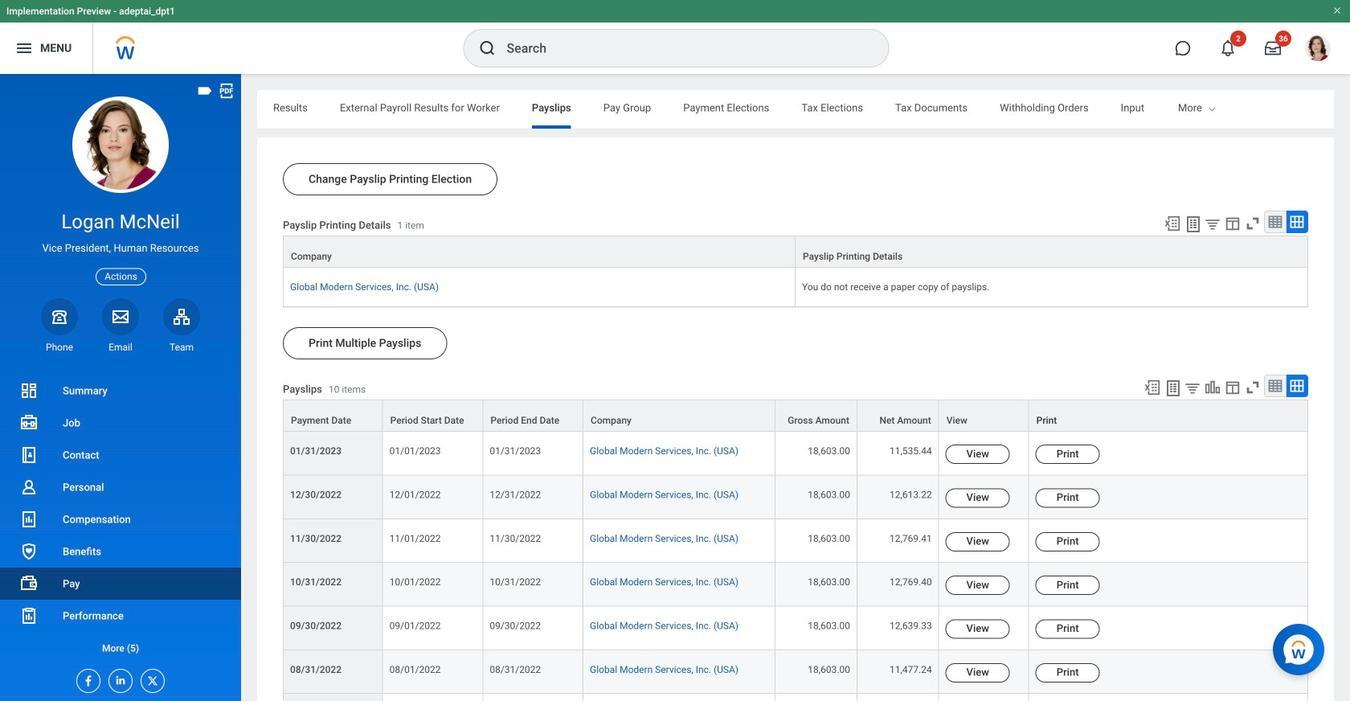 Task type: vqa. For each thing, say whether or not it's contained in the screenshot.
second 'Department' from the top of the Item List element
no



Task type: describe. For each thing, give the bounding box(es) containing it.
justify image
[[14, 39, 34, 58]]

close environment banner image
[[1333, 6, 1343, 15]]

fullscreen image
[[1245, 215, 1263, 232]]

toolbar for 10th row from the bottom of the page
[[1157, 211, 1309, 236]]

3 cell from the left
[[584, 694, 776, 701]]

export to excel image
[[1164, 215, 1182, 232]]

summary image
[[19, 381, 39, 400]]

Search Workday  search field
[[507, 31, 856, 66]]

2 row from the top
[[283, 268, 1309, 307]]

notifications large image
[[1221, 40, 1237, 56]]

9 row from the top
[[283, 650, 1309, 694]]

linkedin image
[[109, 670, 127, 687]]

search image
[[478, 39, 497, 58]]

x image
[[142, 670, 159, 688]]

6 row from the top
[[283, 519, 1309, 563]]

email logan mcneil element
[[102, 341, 139, 354]]

tag image
[[196, 82, 214, 100]]

export to worksheets image
[[1164, 379, 1184, 398]]

select to filter grid data image for export to worksheets image
[[1205, 216, 1222, 232]]

table image for expand table icon
[[1268, 214, 1284, 230]]

mail image
[[111, 307, 130, 326]]

facebook image
[[77, 670, 95, 688]]

export to worksheets image
[[1185, 215, 1204, 234]]

profile logan mcneil image
[[1306, 35, 1332, 64]]

10 row from the top
[[283, 694, 1309, 701]]

view printable version (pdf) image
[[218, 82, 236, 100]]

expand table image
[[1290, 214, 1306, 230]]

job image
[[19, 413, 39, 433]]

2 cell from the left
[[484, 694, 584, 701]]

6 cell from the left
[[940, 694, 1030, 701]]



Task type: locate. For each thing, give the bounding box(es) containing it.
1 cell from the left
[[383, 694, 484, 701]]

personal image
[[19, 478, 39, 497]]

phone image
[[48, 307, 71, 326]]

row header
[[283, 694, 383, 701]]

table image left expand table icon
[[1268, 214, 1284, 230]]

select to filter grid data image right export to worksheets icon
[[1185, 380, 1202, 397]]

row
[[283, 236, 1309, 269], [283, 268, 1309, 307], [283, 400, 1309, 432], [283, 432, 1309, 476], [283, 476, 1309, 519], [283, 519, 1309, 563], [283, 563, 1309, 607], [283, 607, 1309, 650], [283, 650, 1309, 694], [283, 694, 1309, 701]]

3 row from the top
[[283, 400, 1309, 432]]

1 vertical spatial toolbar
[[1137, 375, 1309, 400]]

1 table image from the top
[[1268, 214, 1284, 230]]

view team image
[[172, 307, 191, 326]]

table image for expand table image
[[1268, 378, 1284, 394]]

4 row from the top
[[283, 432, 1309, 476]]

5 cell from the left
[[858, 694, 940, 701]]

1 row from the top
[[283, 236, 1309, 269]]

list
[[0, 375, 241, 664]]

click to view/edit grid preferences image left fullscreen image
[[1225, 215, 1242, 232]]

fullscreen image
[[1245, 379, 1263, 397]]

2 click to view/edit grid preferences image from the top
[[1225, 379, 1242, 397]]

performance image
[[19, 606, 39, 626]]

0 vertical spatial toolbar
[[1157, 211, 1309, 236]]

1 horizontal spatial select to filter grid data image
[[1205, 216, 1222, 232]]

toolbar for 3rd row from the top
[[1137, 375, 1309, 400]]

cell
[[383, 694, 484, 701], [484, 694, 584, 701], [584, 694, 776, 701], [776, 694, 858, 701], [858, 694, 940, 701], [940, 694, 1030, 701], [1030, 694, 1309, 701]]

select to filter grid data image
[[1205, 216, 1222, 232], [1185, 380, 1202, 397]]

table image left expand table image
[[1268, 378, 1284, 394]]

compensation image
[[19, 510, 39, 529]]

banner
[[0, 0, 1351, 74]]

inbox large image
[[1266, 40, 1282, 56]]

table image
[[1268, 214, 1284, 230], [1268, 378, 1284, 394]]

pay image
[[19, 574, 39, 593]]

navigation pane region
[[0, 74, 241, 701]]

select to filter grid data image for export to worksheets icon
[[1185, 380, 1202, 397]]

export to excel image
[[1144, 379, 1162, 397]]

2 table image from the top
[[1268, 378, 1284, 394]]

1 vertical spatial click to view/edit grid preferences image
[[1225, 379, 1242, 397]]

phone logan mcneil element
[[41, 341, 78, 354]]

team logan mcneil element
[[163, 341, 200, 354]]

1 click to view/edit grid preferences image from the top
[[1225, 215, 1242, 232]]

1 vertical spatial table image
[[1268, 378, 1284, 394]]

tab list
[[257, 90, 1351, 129]]

1 vertical spatial select to filter grid data image
[[1185, 380, 1202, 397]]

toolbar
[[1157, 211, 1309, 236], [1137, 375, 1309, 400]]

click to view/edit grid preferences image left fullscreen icon
[[1225, 379, 1242, 397]]

column header
[[283, 236, 796, 269]]

expand table image
[[1290, 378, 1306, 394]]

7 cell from the left
[[1030, 694, 1309, 701]]

7 row from the top
[[283, 563, 1309, 607]]

select to filter grid data image right export to worksheets image
[[1205, 216, 1222, 232]]

8 row from the top
[[283, 607, 1309, 650]]

0 vertical spatial select to filter grid data image
[[1205, 216, 1222, 232]]

0 horizontal spatial select to filter grid data image
[[1185, 380, 1202, 397]]

contact image
[[19, 446, 39, 465]]

0 vertical spatial table image
[[1268, 214, 1284, 230]]

0 vertical spatial click to view/edit grid preferences image
[[1225, 215, 1242, 232]]

click to view/edit grid preferences image
[[1225, 215, 1242, 232], [1225, 379, 1242, 397]]

5 row from the top
[[283, 476, 1309, 519]]

4 cell from the left
[[776, 694, 858, 701]]

benefits image
[[19, 542, 39, 561]]



